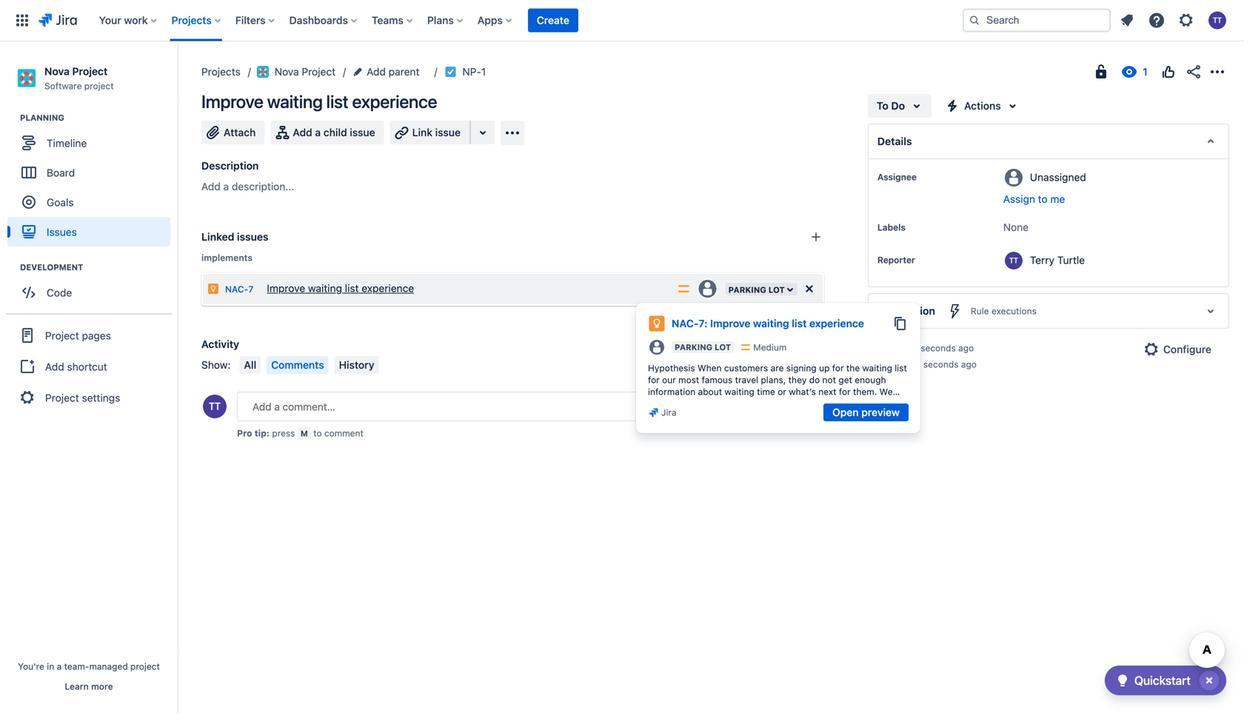 Task type: vqa. For each thing, say whether or not it's contained in the screenshot.
actions image
yes



Task type: locate. For each thing, give the bounding box(es) containing it.
nac- up parking
[[672, 317, 699, 330]]

list inside hypothesis when customers are signing up for the waiting list for our most famous travel plans, they do not get enough information about waiting time or what's next for them. we believe that this lack
[[895, 363, 907, 373]]

details
[[878, 135, 912, 147]]

0 horizontal spatial nac-
[[225, 284, 248, 294]]

nova inside nova project software project
[[44, 65, 70, 77]]

planning heading
[[20, 112, 177, 124]]

0 horizontal spatial improve
[[202, 91, 264, 112]]

actions image
[[1209, 63, 1227, 81]]

project inside "link"
[[302, 66, 336, 78]]

history button
[[335, 356, 379, 374]]

improve waiting list experience link
[[261, 274, 671, 304]]

seconds right the updated
[[924, 359, 959, 370]]

0 vertical spatial for
[[833, 363, 844, 373]]

0 horizontal spatial issue
[[350, 126, 375, 139]]

1 vertical spatial projects
[[202, 66, 241, 78]]

for right up
[[833, 363, 844, 373]]

development image
[[2, 259, 20, 276]]

open preview button
[[824, 404, 909, 422]]

up
[[819, 363, 830, 373]]

a right the in
[[57, 662, 62, 672]]

work
[[124, 14, 148, 26]]

planning image
[[2, 109, 20, 127]]

7
[[248, 284, 254, 294]]

primary element
[[9, 0, 951, 41]]

managed
[[89, 662, 128, 672]]

menu bar
[[237, 356, 382, 374]]

6 up the updated
[[913, 343, 918, 353]]

2 vertical spatial improve
[[711, 317, 751, 330]]

timeline link
[[7, 128, 170, 158]]

parent
[[389, 66, 420, 78]]

1 horizontal spatial issue
[[435, 126, 461, 139]]

project down dashboards
[[302, 66, 336, 78]]

1 vertical spatial project
[[130, 662, 160, 672]]

nova inside "link"
[[275, 66, 299, 78]]

1 vertical spatial 6
[[916, 359, 921, 370]]

project down add shortcut
[[45, 392, 79, 404]]

a for child
[[315, 126, 321, 139]]

when
[[698, 363, 722, 373]]

add for add a description...
[[202, 180, 221, 193]]

this
[[700, 399, 715, 409]]

to
[[1038, 193, 1048, 205], [314, 428, 322, 439]]

lack
[[717, 399, 734, 409]]

search image
[[969, 14, 981, 26]]

nova right nova project icon
[[275, 66, 299, 78]]

a left child
[[315, 126, 321, 139]]

planning
[[20, 113, 64, 123]]

1 horizontal spatial nac-
[[672, 317, 699, 330]]

1 vertical spatial nac-
[[672, 317, 699, 330]]

press
[[272, 428, 295, 439]]

projects inside dropdown button
[[172, 14, 212, 26]]

1 vertical spatial experience
[[362, 282, 414, 294]]

2 vertical spatial a
[[57, 662, 62, 672]]

1 issue from the left
[[350, 126, 375, 139]]

project right managed
[[130, 662, 160, 672]]

issues
[[237, 231, 269, 243]]

0 vertical spatial nac-
[[225, 284, 248, 294]]

1 horizontal spatial improve
[[267, 282, 305, 294]]

1 vertical spatial a
[[223, 180, 229, 193]]

issue
[[350, 126, 375, 139], [435, 126, 461, 139]]

list
[[326, 91, 349, 112], [345, 282, 359, 294], [792, 317, 807, 330], [895, 363, 907, 373]]

show:
[[202, 359, 231, 371]]

nac-
[[225, 284, 248, 294], [672, 317, 699, 330]]

nova for nova project
[[275, 66, 299, 78]]

appswitcher icon image
[[13, 11, 31, 29]]

link
[[412, 126, 433, 139]]

all button
[[240, 356, 261, 374]]

2 nova from the left
[[275, 66, 299, 78]]

nova for nova project software project
[[44, 65, 70, 77]]

to do
[[877, 100, 905, 112]]

quickstart button
[[1105, 666, 1227, 696]]

jira image
[[39, 11, 77, 29], [39, 11, 77, 29], [648, 407, 660, 419]]

assignee
[[878, 172, 917, 182]]

0 vertical spatial project
[[84, 81, 114, 91]]

nac-7: improve waiting list experience
[[672, 317, 864, 330]]

or
[[778, 387, 787, 397]]

to left me
[[1038, 193, 1048, 205]]

nova project image
[[257, 66, 269, 78]]

menu bar containing all
[[237, 356, 382, 374]]

no restrictions image
[[1093, 63, 1111, 81]]

implements
[[202, 253, 253, 263]]

a down description at the top left
[[223, 180, 229, 193]]

nac- for 7:
[[672, 317, 699, 330]]

hypothesis when customers are signing up for the waiting list for our most famous travel plans, they do not get enough information about waiting time or what's next for them. we believe that this lack
[[648, 363, 907, 409]]

improve up lot in the top right of the page
[[711, 317, 751, 330]]

turtle
[[1058, 254, 1085, 266]]

projects for projects link
[[202, 66, 241, 78]]

0 vertical spatial seconds
[[921, 343, 956, 353]]

apps button
[[473, 9, 518, 32]]

seconds down automation
[[921, 343, 956, 353]]

hypothesis
[[648, 363, 695, 373]]

0 vertical spatial ago
[[959, 343, 974, 353]]

0 vertical spatial improve
[[202, 91, 264, 112]]

1 vertical spatial group
[[6, 314, 172, 419]]

nac-7 link
[[225, 284, 254, 294]]

0 vertical spatial to
[[1038, 193, 1048, 205]]

add left child
[[293, 126, 312, 139]]

projects up sidebar navigation image
[[172, 14, 212, 26]]

banner containing your work
[[0, 0, 1245, 41]]

none
[[1004, 221, 1029, 233]]

project up add shortcut
[[45, 330, 79, 342]]

quickstart
[[1135, 674, 1191, 688]]

waiting
[[267, 91, 323, 112], [308, 282, 342, 294], [753, 317, 789, 330], [863, 363, 893, 373], [725, 387, 755, 397]]

for
[[833, 363, 844, 373], [648, 375, 660, 385], [839, 387, 851, 397]]

timeline
[[47, 137, 87, 149]]

copy link to issue image
[[483, 65, 495, 77]]

1 nova from the left
[[44, 65, 70, 77]]

link an issue image
[[810, 231, 822, 243]]

parking
[[675, 343, 713, 352]]

signing
[[787, 363, 817, 373]]

0 vertical spatial projects
[[172, 14, 212, 26]]

2 horizontal spatial improve
[[711, 317, 751, 330]]

about
[[698, 387, 722, 397]]

add left parent
[[367, 66, 386, 78]]

issue right link
[[435, 126, 461, 139]]

project inside nova project software project
[[84, 81, 114, 91]]

automation element
[[868, 293, 1230, 329]]

add inside 'sidebar' element
[[45, 361, 64, 373]]

development heading
[[20, 262, 177, 274]]

are
[[771, 363, 784, 373]]

first
[[785, 359, 804, 371]]

child
[[324, 126, 347, 139]]

a
[[315, 126, 321, 139], [223, 180, 229, 193], [57, 662, 62, 672]]

1 horizontal spatial project
[[130, 662, 160, 672]]

1 horizontal spatial to
[[1038, 193, 1048, 205]]

nova project
[[275, 66, 336, 78]]

medium
[[754, 342, 787, 353]]

the
[[847, 363, 860, 373]]

2 horizontal spatial a
[[315, 126, 321, 139]]

nova up "software"
[[44, 65, 70, 77]]

1 horizontal spatial nova
[[275, 66, 299, 78]]

issue right child
[[350, 126, 375, 139]]

banner
[[0, 0, 1245, 41]]

add shortcut
[[45, 361, 107, 373]]

to
[[877, 100, 889, 112]]

improve up attach "button"
[[202, 91, 264, 112]]

get
[[839, 375, 853, 385]]

projects
[[172, 14, 212, 26], [202, 66, 241, 78]]

for down get
[[839, 387, 851, 397]]

1 horizontal spatial a
[[223, 180, 229, 193]]

add parent button
[[352, 63, 424, 81]]

do
[[892, 100, 905, 112]]

6 right the updated
[[916, 359, 921, 370]]

reporter
[[878, 255, 916, 265]]

link web pages and more image
[[474, 124, 492, 141]]

projects for projects dropdown button
[[172, 14, 212, 26]]

assign
[[1004, 193, 1036, 205]]

project up planning "heading"
[[84, 81, 114, 91]]

0 vertical spatial group
[[7, 112, 177, 251]]

sidebar element
[[0, 41, 178, 713]]

comments button
[[267, 356, 329, 374]]

linked
[[202, 231, 234, 243]]

project up "software"
[[72, 65, 108, 77]]

0 horizontal spatial to
[[314, 428, 322, 439]]

add down description at the top left
[[202, 180, 221, 193]]

terry
[[1030, 254, 1055, 266]]

0 horizontal spatial project
[[84, 81, 114, 91]]

improve right 7
[[267, 282, 305, 294]]

information
[[648, 387, 696, 397]]

unlink issue image
[[801, 280, 819, 298]]

0 horizontal spatial nova
[[44, 65, 70, 77]]

projects left nova project icon
[[202, 66, 241, 78]]

add left shortcut
[[45, 361, 64, 373]]

a inside button
[[315, 126, 321, 139]]

details element
[[868, 124, 1230, 159]]

for left our
[[648, 375, 660, 385]]

nac- right issue type: idea icon
[[225, 284, 248, 294]]

help image
[[1148, 11, 1166, 29]]

0 vertical spatial a
[[315, 126, 321, 139]]

jira
[[662, 407, 677, 418]]

sidebar navigation image
[[162, 59, 194, 89]]

seconds
[[921, 343, 956, 353], [924, 359, 959, 370]]

pages
[[82, 330, 111, 342]]

add app image
[[504, 124, 522, 142]]

improve
[[202, 91, 264, 112], [267, 282, 305, 294], [711, 317, 751, 330]]

add inside dropdown button
[[367, 66, 386, 78]]

to right m
[[314, 428, 322, 439]]

projects button
[[167, 9, 227, 32]]

nac-7
[[225, 284, 254, 294]]

updated
[[877, 359, 913, 370]]

activity
[[202, 338, 239, 350]]

teams button
[[367, 9, 419, 32]]

group containing timeline
[[7, 112, 177, 251]]

group
[[7, 112, 177, 251], [6, 314, 172, 419]]

plans
[[427, 14, 454, 26]]

check image
[[1114, 672, 1132, 690]]



Task type: describe. For each thing, give the bounding box(es) containing it.
vote options: no one has voted for this issue yet. image
[[1160, 63, 1178, 81]]

pro
[[237, 428, 252, 439]]

filters
[[235, 14, 266, 26]]

2 vertical spatial experience
[[810, 317, 864, 330]]

1 vertical spatial seconds
[[924, 359, 959, 370]]

that
[[680, 399, 697, 409]]

executions
[[992, 306, 1037, 316]]

group containing project pages
[[6, 314, 172, 419]]

board link
[[7, 158, 170, 188]]

more information about this user image
[[1005, 252, 1023, 270]]

terry turtle
[[1030, 254, 1085, 266]]

add shortcut button
[[6, 352, 172, 382]]

issues link
[[7, 217, 170, 247]]

description
[[202, 160, 259, 172]]

believe
[[648, 399, 678, 409]]

development
[[20, 263, 83, 272]]

issue type: idea image
[[207, 283, 219, 295]]

travel
[[735, 375, 759, 385]]

they
[[789, 375, 807, 385]]

1 vertical spatial improve
[[267, 282, 305, 294]]

labels
[[878, 222, 906, 233]]

assign to me button
[[1004, 192, 1214, 207]]

actions button
[[938, 94, 1028, 118]]

0 horizontal spatial a
[[57, 662, 62, 672]]

learn
[[65, 682, 89, 692]]

your
[[99, 14, 121, 26]]

add a description...
[[202, 180, 294, 193]]

link issue
[[412, 126, 461, 139]]

add for add a child issue
[[293, 126, 312, 139]]

add a child issue
[[293, 126, 375, 139]]

6 seconds ago updated 6 seconds ago
[[877, 343, 977, 370]]

add parent
[[367, 66, 420, 78]]

project settings link
[[6, 382, 172, 414]]

a for description...
[[223, 180, 229, 193]]

we
[[880, 387, 893, 397]]

tip:
[[255, 428, 270, 439]]

code link
[[7, 278, 170, 308]]

nac-7: improve waiting list experience link
[[672, 317, 864, 330]]

add for add shortcut
[[45, 361, 64, 373]]

comments
[[271, 359, 324, 371]]

customers
[[724, 363, 768, 373]]

learn more
[[65, 682, 113, 692]]

filters button
[[231, 9, 280, 32]]

your profile and settings image
[[1209, 11, 1227, 29]]

1 vertical spatial improve waiting list experience
[[267, 282, 414, 294]]

shortcut
[[67, 361, 107, 373]]

assign to me
[[1004, 193, 1066, 205]]

description...
[[232, 180, 294, 193]]

comment
[[324, 428, 364, 439]]

your work
[[99, 14, 148, 26]]

parking lot
[[675, 343, 731, 352]]

settings
[[82, 392, 120, 404]]

nova project software project
[[44, 65, 114, 91]]

preview
[[862, 406, 900, 419]]

automation
[[878, 305, 936, 317]]

jira image
[[648, 407, 660, 419]]

add for add parent
[[367, 66, 386, 78]]

Search field
[[963, 9, 1111, 32]]

experience inside improve waiting list experience link
[[362, 282, 414, 294]]

rule
[[971, 306, 989, 316]]

dashboards
[[289, 14, 348, 26]]

project inside nova project software project
[[72, 65, 108, 77]]

notifications image
[[1119, 11, 1136, 29]]

to do button
[[868, 94, 932, 118]]

rule executions
[[971, 306, 1037, 316]]

not
[[823, 375, 836, 385]]

do
[[810, 375, 820, 385]]

np-1 link
[[463, 63, 486, 81]]

0 vertical spatial experience
[[352, 91, 437, 112]]

copy url image
[[891, 315, 909, 333]]

priority: medium image
[[677, 282, 692, 296]]

settings image
[[1178, 11, 1196, 29]]

me
[[1051, 193, 1066, 205]]

attach button
[[202, 121, 265, 144]]

oldest first button
[[741, 356, 825, 374]]

0 vertical spatial improve waiting list experience
[[202, 91, 437, 112]]

oldest first
[[750, 359, 804, 371]]

dismiss quickstart image
[[1198, 669, 1222, 693]]

nova project link
[[257, 63, 336, 81]]

your work button
[[95, 9, 163, 32]]

software
[[44, 81, 82, 91]]

parking lot - change status image
[[785, 284, 795, 294]]

you're
[[18, 662, 44, 672]]

enough
[[855, 375, 886, 385]]

plans button
[[423, 9, 469, 32]]

np-
[[463, 66, 481, 78]]

linked issues
[[202, 231, 269, 243]]

time
[[757, 387, 776, 397]]

our
[[662, 375, 676, 385]]

team-
[[64, 662, 89, 672]]

2 vertical spatial for
[[839, 387, 851, 397]]

to inside button
[[1038, 193, 1048, 205]]

add a child issue button
[[271, 121, 384, 144]]

attach
[[224, 126, 256, 139]]

teams
[[372, 14, 404, 26]]

task image
[[445, 66, 457, 78]]

link issue button
[[390, 121, 471, 144]]

project settings
[[45, 392, 120, 404]]

1 vertical spatial for
[[648, 375, 660, 385]]

2 issue from the left
[[435, 126, 461, 139]]

pro tip: press m to comment
[[237, 428, 364, 439]]

nac- for 7
[[225, 284, 248, 294]]

Add a comment… field
[[237, 392, 825, 422]]

code group
[[7, 262, 177, 312]]

create
[[537, 14, 570, 26]]

famous
[[702, 375, 733, 385]]

1 vertical spatial to
[[314, 428, 322, 439]]

learn more button
[[65, 681, 113, 693]]

actions
[[965, 100, 1001, 112]]

more
[[91, 682, 113, 692]]

you're in a team-managed project
[[18, 662, 160, 672]]

1 vertical spatial ago
[[961, 359, 977, 370]]

create button
[[528, 9, 579, 32]]

issues
[[47, 226, 77, 238]]

goal image
[[22, 196, 36, 209]]

0 vertical spatial 6
[[913, 343, 918, 353]]



